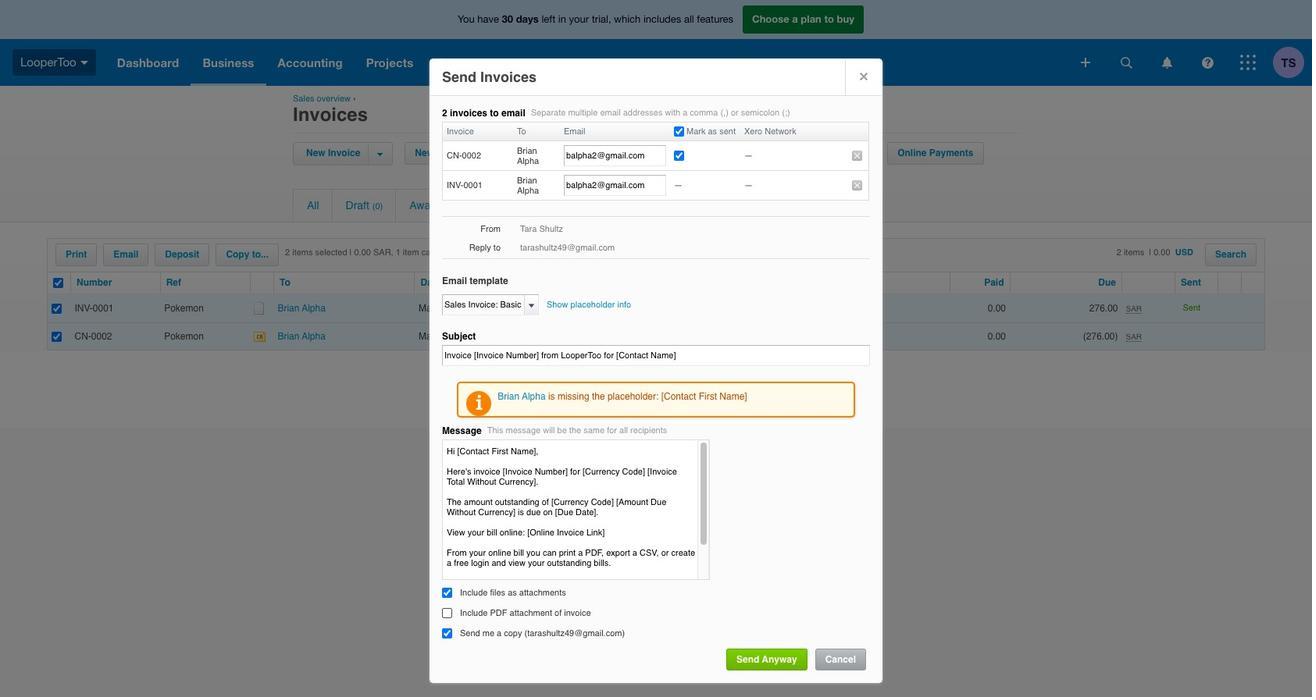 Task type: describe. For each thing, give the bounding box(es) containing it.
first
[[699, 391, 717, 402]]

due
[[1098, 277, 1116, 288]]

cancel
[[825, 654, 856, 665]]

xero
[[744, 127, 762, 137]]

new credit note link
[[406, 143, 497, 164]]

overview
[[317, 94, 351, 104]]

0 vertical spatial 0001
[[463, 180, 483, 191]]

(,)
[[720, 108, 728, 118]]

the inside the "message this message will be the same for all recipients"
[[569, 426, 581, 436]]

choose a plan to buy
[[752, 13, 854, 25]]

Hi [Contact First Name],  Here's invoice [Invoice Number] for [Currency Code] [Invoice Total Without Currency].  The amount outstanding of [Currency Code] [Amount Due Without Currency] is due on [Due Date].  View your bill online: [Online Invoice Link]  From your online bill you can print a PDF, export a CSV, or create a free login and view your outstanding bills.  If you have any questions, please let us know.  Thanks, LooperToo text field
[[442, 440, 710, 580]]

send for send statements
[[519, 148, 542, 159]]

2 invoices to email separate multiple email addresses with a comma (,) or semicolon (;)
[[442, 108, 790, 119]]

placeholder
[[571, 300, 615, 310]]

30
[[502, 13, 513, 25]]

include pdf attachment of invoice
[[460, 608, 591, 619]]

template
[[470, 276, 508, 287]]

ref
[[166, 277, 181, 288]]

1 email from the left
[[501, 108, 525, 119]]

0 vertical spatial inv-
[[447, 180, 463, 191]]

sent
[[719, 127, 736, 137]]

items for 2 items                          | 0.00 usd
[[1124, 248, 1144, 258]]

276.00 sar
[[1089, 303, 1142, 314]]

1 vertical spatial to
[[280, 277, 290, 288]]

cancel link
[[815, 649, 866, 671]]

item
[[403, 248, 419, 258]]

search link
[[1206, 244, 1256, 266]]

cannot
[[421, 248, 447, 258]]

anyway
[[762, 654, 797, 665]]

brian alpha link for mar 8, 2024
[[278, 303, 326, 314]]

this
[[487, 426, 503, 436]]

deposit
[[165, 249, 199, 260]]

import link
[[618, 143, 666, 164]]

comma
[[690, 108, 718, 118]]

credit
[[437, 148, 464, 159]]

1
[[396, 248, 400, 258]]

copy
[[226, 249, 249, 260]]

info
[[617, 300, 631, 310]]

ts banner
[[0, 0, 1312, 86]]

due link
[[1098, 277, 1116, 288]]

date
[[420, 277, 441, 288]]

all link
[[294, 190, 332, 222]]

mar 7, 2024
[[419, 331, 469, 342]]

(0) inside awaiting approval (0)
[[499, 201, 510, 212]]

0 horizontal spatial cn-
[[75, 331, 91, 342]]

network
[[765, 127, 796, 137]]

1 mar 8, 2024 from the left
[[419, 303, 469, 314]]

invoice reminders:                                  off link
[[741, 143, 875, 164]]

(0) inside draft (0)
[[372, 201, 383, 212]]

days
[[516, 13, 539, 25]]

invoice for invoice reminders:                                  off
[[763, 148, 795, 159]]

2024 for cn-0002
[[448, 331, 469, 342]]

tara shultz
[[520, 224, 563, 234]]

a inside 2 invoices to email separate multiple email addresses with a comma (,) or semicolon (;)
[[683, 108, 687, 118]]

statements
[[545, 148, 595, 159]]

sar for (276.00)
[[1126, 332, 1142, 341]]

0.00 for mar 8, 2024
[[988, 303, 1006, 314]]

attachment
[[510, 608, 552, 619]]

Include PDF attachment of invoice checkbox
[[442, 608, 452, 619]]

in
[[558, 13, 566, 25]]

0 horizontal spatial invoice
[[328, 148, 360, 159]]

message
[[442, 426, 482, 437]]

all inside "you have 30 days left in your trial, which includes all features"
[[684, 13, 694, 25]]

sar,
[[373, 248, 393, 258]]

1 horizontal spatial email
[[442, 276, 467, 287]]

1 vertical spatial inv-0001
[[75, 303, 114, 314]]

awaiting payment (2)
[[536, 199, 637, 212]]

send anyway link
[[726, 649, 807, 671]]

1 horizontal spatial as
[[708, 127, 717, 137]]

attachments
[[519, 588, 566, 598]]

of
[[555, 608, 562, 619]]

tarashultz49@gmail.com
[[520, 243, 615, 253]]

276.00
[[1089, 303, 1118, 314]]

1 vertical spatial 0002
[[91, 331, 112, 342]]

missing
[[558, 391, 589, 402]]

reply to
[[469, 243, 501, 253]]

shultz
[[539, 224, 563, 234]]

loopertoo
[[20, 55, 76, 69]]

awaiting for awaiting payment
[[536, 199, 577, 212]]

|
[[350, 248, 352, 258]]

name]
[[720, 391, 747, 402]]

2 for to
[[442, 108, 447, 119]]

copy to... link
[[217, 244, 278, 266]]

number
[[77, 277, 112, 288]]

placeholder:
[[608, 391, 659, 402]]

1 8, from the left
[[437, 303, 445, 314]]

approval
[[453, 199, 496, 212]]

with
[[665, 108, 680, 118]]

mar for cn-0002
[[419, 331, 435, 342]]

1 vertical spatial to
[[490, 108, 499, 119]]

message this message will be the same for all recipients
[[442, 426, 667, 437]]

2 for selected
[[285, 248, 290, 258]]

online payments
[[897, 148, 973, 159]]

mark
[[686, 127, 706, 137]]

1 horizontal spatial invoices
[[480, 69, 537, 85]]

reminders:
[[798, 148, 849, 159]]

1 horizontal spatial 0002
[[462, 151, 481, 161]]

2 8, from the left
[[547, 303, 555, 314]]

repeating link
[[699, 190, 775, 222]]

invoice reminders:                                  off
[[763, 148, 865, 159]]

2024 for inv-0001
[[448, 303, 469, 314]]

date link
[[420, 277, 441, 288]]

0 horizontal spatial email
[[114, 249, 139, 260]]

your
[[569, 13, 589, 25]]

sar for 276.00
[[1126, 304, 1142, 313]]

— for inv-0001
[[744, 180, 753, 191]]

0 vertical spatial the
[[592, 391, 605, 402]]

0 vertical spatial cn-0002
[[447, 151, 481, 161]]

Include files as attachments checkbox
[[442, 588, 452, 598]]

have
[[477, 13, 499, 25]]

1 horizontal spatial inv-0001
[[447, 180, 483, 191]]

pokemon for inv-0001
[[164, 303, 204, 314]]

[contact
[[661, 391, 696, 402]]

paid for the left paid link
[[664, 199, 686, 212]]

2 vertical spatial brian alpha link
[[498, 391, 546, 402]]

include files as attachments
[[460, 588, 566, 598]]

2 vertical spatial to
[[493, 243, 501, 253]]

trial,
[[592, 13, 611, 25]]

new invoice
[[306, 148, 360, 159]]

all
[[307, 199, 319, 212]]

0 vertical spatial sent
[[1181, 277, 1201, 288]]

me
[[482, 629, 494, 639]]

copied
[[462, 248, 487, 258]]

2 mar 8, 2024 from the left
[[528, 303, 584, 314]]

sales overview › invoices
[[293, 94, 368, 126]]

off
[[852, 148, 865, 159]]

2 horizontal spatial email
[[564, 127, 585, 137]]

new invoice link
[[302, 143, 368, 164]]

same
[[584, 426, 605, 436]]

0 horizontal spatial as
[[508, 588, 517, 598]]



Task type: locate. For each thing, give the bounding box(es) containing it.
2024 left info
[[558, 303, 578, 314]]

inv-0001
[[447, 180, 483, 191], [75, 303, 114, 314]]

sent link
[[1181, 277, 1201, 288]]

0.00 for mar 7, 2024
[[988, 331, 1006, 342]]

1 vertical spatial as
[[508, 588, 517, 598]]

0 horizontal spatial mar 8, 2024
[[419, 303, 469, 314]]

0 vertical spatial 0002
[[462, 151, 481, 161]]

all right for
[[619, 426, 628, 436]]

will
[[543, 426, 555, 436]]

1 (0) from the left
[[372, 201, 383, 212]]

cn-0002 down invoices on the top of page
[[447, 151, 481, 161]]

0 vertical spatial a
[[792, 13, 798, 25]]

paid
[[664, 199, 686, 212], [984, 277, 1004, 288]]

send up invoices on the top of page
[[442, 69, 476, 85]]

1 horizontal spatial awaiting
[[536, 199, 577, 212]]

inv-0001 up awaiting approval (0)
[[447, 180, 483, 191]]

invoice
[[564, 608, 591, 619]]

1 horizontal spatial 8,
[[547, 303, 555, 314]]

0 vertical spatial brian alpha link
[[278, 303, 326, 314]]

ts
[[1281, 55, 1296, 69]]

(0) right draft
[[372, 201, 383, 212]]

sar right (276.00)
[[1126, 332, 1142, 341]]

0 vertical spatial invoices
[[480, 69, 537, 85]]

online payments link
[[888, 143, 983, 164]]

all left features on the right top of page
[[684, 13, 694, 25]]

invoice for invoice
[[447, 127, 474, 137]]

1 vertical spatial cn-0002
[[75, 331, 112, 342]]

1 horizontal spatial inv-
[[447, 180, 463, 191]]

inv-0001 down number link
[[75, 303, 114, 314]]

2 items from the left
[[1124, 248, 1144, 258]]

email right date on the left top of the page
[[442, 276, 467, 287]]

0 vertical spatial pokemon
[[164, 303, 204, 314]]

0 vertical spatial to
[[517, 127, 526, 137]]

0 horizontal spatial 0001
[[93, 303, 114, 314]]

0 vertical spatial 0.00
[[354, 248, 371, 258]]

1 horizontal spatial cn-
[[447, 151, 462, 161]]

1 vertical spatial inv-
[[75, 303, 93, 314]]

1 vertical spatial sar
[[1126, 332, 1142, 341]]

selected
[[315, 248, 347, 258]]

be right will
[[557, 426, 567, 436]]

1 vertical spatial be
[[557, 426, 567, 436]]

xero network
[[744, 127, 796, 137]]

all
[[684, 13, 694, 25], [619, 426, 628, 436]]

1 pokemon from the top
[[164, 303, 204, 314]]

ref link
[[166, 277, 181, 288]]

addresses
[[623, 108, 663, 118]]

to right reply
[[493, 243, 501, 253]]

2 up 276.00 sar
[[1117, 248, 1121, 258]]

1 horizontal spatial be
[[557, 426, 567, 436]]

inv- down number link
[[75, 303, 93, 314]]

1 horizontal spatial a
[[683, 108, 687, 118]]

0002
[[462, 151, 481, 161], [91, 331, 112, 342]]

sent down usd at the top of the page
[[1181, 277, 1201, 288]]

svg image
[[1240, 55, 1256, 70], [1120, 57, 1132, 68], [1162, 57, 1172, 68], [80, 61, 88, 65]]

1 vertical spatial the
[[569, 426, 581, 436]]

new down sales overview › invoices
[[306, 148, 325, 159]]

1 horizontal spatial email
[[600, 108, 621, 118]]

2 left invoices on the top of page
[[442, 108, 447, 119]]

None checkbox
[[674, 127, 684, 137], [442, 629, 452, 639], [674, 127, 684, 137], [442, 629, 452, 639]]

invoices
[[480, 69, 537, 85], [293, 104, 368, 126]]

the
[[592, 391, 605, 402], [569, 426, 581, 436]]

send for send me a copy (tarashultz49@gmail.com)
[[460, 629, 480, 639]]

1 horizontal spatial the
[[592, 391, 605, 402]]

0 horizontal spatial cn-0002
[[75, 331, 112, 342]]

1 horizontal spatial 2
[[442, 108, 447, 119]]

0 vertical spatial sar
[[1126, 304, 1142, 313]]

is
[[548, 391, 555, 402]]

mar left show
[[528, 303, 545, 314]]

email template
[[442, 276, 508, 287]]

send for send invoices
[[442, 69, 476, 85]]

(;)
[[782, 108, 790, 118]]

tara
[[520, 224, 537, 234]]

left
[[542, 13, 555, 25]]

brian alpha link for mar 7, 2024
[[278, 331, 326, 342]]

invoice down sales overview › invoices
[[328, 148, 360, 159]]

to left buy
[[824, 13, 834, 25]]

8, down date link
[[437, 303, 445, 314]]

mar for inv-0001
[[419, 303, 435, 314]]

buy
[[837, 13, 854, 25]]

brian alpha link
[[278, 303, 326, 314], [278, 331, 326, 342], [498, 391, 546, 402]]

0 horizontal spatial items
[[292, 248, 313, 258]]

1 awaiting from the left
[[409, 199, 451, 212]]

— for cn-0002
[[744, 151, 753, 161]]

2 vertical spatial email
[[442, 276, 467, 287]]

email right the print in the left top of the page
[[114, 249, 139, 260]]

new for new invoice
[[306, 148, 325, 159]]

cn-0002 down number link
[[75, 331, 112, 342]]

0 horizontal spatial invoices
[[293, 104, 368, 126]]

1 vertical spatial paid link
[[984, 277, 1004, 288]]

import
[[627, 148, 657, 159]]

payments
[[929, 148, 973, 159]]

1 vertical spatial include
[[460, 608, 488, 619]]

choose
[[752, 13, 789, 25]]

1 vertical spatial email
[[114, 249, 139, 260]]

0 horizontal spatial 2
[[285, 248, 290, 258]]

2 for usd
[[1117, 248, 1121, 258]]

0 horizontal spatial the
[[569, 426, 581, 436]]

send left anyway
[[736, 654, 759, 665]]

0 vertical spatial as
[[708, 127, 717, 137]]

mar
[[419, 303, 435, 314], [528, 303, 545, 314], [419, 331, 435, 342]]

or
[[731, 108, 739, 118]]

a right with
[[683, 108, 687, 118]]

1 horizontal spatial to
[[517, 127, 526, 137]]

includes
[[643, 13, 681, 25]]

2 include from the top
[[460, 608, 488, 619]]

mar 8, 2024 down tarashultz49@gmail.com
[[528, 303, 584, 314]]

awaiting approval (0)
[[409, 199, 510, 212]]

1 horizontal spatial cn-0002
[[447, 151, 481, 161]]

items left usd at the top of the page
[[1124, 248, 1144, 258]]

1 vertical spatial invoices
[[293, 104, 368, 126]]

the right missing
[[592, 391, 605, 402]]

features
[[697, 13, 733, 25]]

svg image
[[1202, 57, 1213, 68], [1081, 58, 1090, 67]]

2 sar from the top
[[1126, 332, 1142, 341]]

2 (0) from the left
[[499, 201, 510, 212]]

new left 'credit'
[[415, 148, 434, 159]]

1 vertical spatial sent
[[1183, 303, 1200, 313]]

a left plan
[[792, 13, 798, 25]]

from
[[481, 224, 501, 234]]

email right multiple
[[600, 108, 621, 118]]

0 horizontal spatial all
[[619, 426, 628, 436]]

to link
[[280, 277, 290, 288]]

include left 'files'
[[460, 588, 488, 598]]

message
[[506, 426, 541, 436]]

awaiting for awaiting approval
[[409, 199, 451, 212]]

awaiting
[[409, 199, 451, 212], [536, 199, 577, 212]]

1 vertical spatial pokemon
[[164, 331, 204, 342]]

inv- up awaiting approval (0)
[[447, 180, 463, 191]]

0 horizontal spatial to
[[280, 277, 290, 288]]

(0) up from
[[499, 201, 510, 212]]

2 horizontal spatial a
[[792, 13, 798, 25]]

0 vertical spatial paid
[[664, 199, 686, 212]]

0 vertical spatial paid link
[[650, 190, 698, 222]]

send left statements
[[519, 148, 542, 159]]

to
[[517, 127, 526, 137], [280, 277, 290, 288]]

the left the same
[[569, 426, 581, 436]]

invoice down invoices on the top of page
[[447, 127, 474, 137]]

0002 down invoices on the top of page
[[462, 151, 481, 161]]

search
[[1215, 249, 1246, 260]]

email down multiple
[[564, 127, 585, 137]]

8, left the placeholder
[[547, 303, 555, 314]]

1 horizontal spatial new
[[415, 148, 434, 159]]

2 items selected | 0.00 sar, 1 item cannot be copied
[[285, 248, 487, 258]]

all inside the "message this message will be the same for all recipients"
[[619, 426, 628, 436]]

awaiting up shultz
[[536, 199, 577, 212]]

new for new credit note
[[415, 148, 434, 159]]

send left me
[[460, 629, 480, 639]]

(2)
[[627, 201, 637, 212]]

to
[[824, 13, 834, 25], [490, 108, 499, 119], [493, 243, 501, 253]]

be inside the "message this message will be the same for all recipients"
[[557, 426, 567, 436]]

usd
[[1175, 248, 1193, 258]]

invoice down network
[[763, 148, 795, 159]]

0 horizontal spatial be
[[450, 248, 459, 258]]

0 horizontal spatial (0)
[[372, 201, 383, 212]]

0 horizontal spatial 0002
[[91, 331, 112, 342]]

to inside ts banner
[[824, 13, 834, 25]]

0 horizontal spatial svg image
[[1081, 58, 1090, 67]]

cn- down number link
[[75, 331, 91, 342]]

1 vertical spatial paid
[[984, 277, 1004, 288]]

0 horizontal spatial awaiting
[[409, 199, 451, 212]]

as left sent
[[708, 127, 717, 137]]

plan
[[801, 13, 821, 25]]

be left copied
[[450, 248, 459, 258]]

1 horizontal spatial paid
[[984, 277, 1004, 288]]

2 vertical spatial a
[[497, 629, 502, 639]]

include for include pdf attachment of invoice
[[460, 608, 488, 619]]

0002 down number link
[[91, 331, 112, 342]]

usd link
[[1175, 248, 1193, 258]]

2 new from the left
[[415, 148, 434, 159]]

files
[[490, 588, 505, 598]]

1 sar from the top
[[1126, 304, 1142, 313]]

1 vertical spatial cn-
[[75, 331, 91, 342]]

multiple
[[568, 108, 598, 118]]

2 horizontal spatial invoice
[[763, 148, 795, 159]]

sar inside 276.00 sar
[[1126, 304, 1142, 313]]

1 horizontal spatial (0)
[[499, 201, 510, 212]]

0 vertical spatial email
[[564, 127, 585, 137]]

pokemon for cn-0002
[[164, 331, 204, 342]]

sar
[[1126, 304, 1142, 313], [1126, 332, 1142, 341]]

items left selected at the left top of the page
[[292, 248, 313, 258]]

1 vertical spatial 0001
[[93, 303, 114, 314]]

include for include files as attachments
[[460, 588, 488, 598]]

0001 up approval
[[463, 180, 483, 191]]

reply
[[469, 243, 491, 253]]

0 vertical spatial inv-0001
[[447, 180, 483, 191]]

0001
[[463, 180, 483, 191], [93, 303, 114, 314]]

1 horizontal spatial all
[[684, 13, 694, 25]]

2 right to...
[[285, 248, 290, 258]]

sales overview link
[[293, 94, 351, 104]]

None checkbox
[[674, 151, 684, 161], [53, 278, 63, 288], [52, 304, 62, 314], [52, 332, 62, 342], [674, 151, 684, 161], [53, 278, 63, 288], [52, 304, 62, 314], [52, 332, 62, 342]]

2 email from the left
[[600, 108, 621, 118]]

1 vertical spatial brian alpha link
[[278, 331, 326, 342]]

0 vertical spatial all
[[684, 13, 694, 25]]

semicolon
[[741, 108, 780, 118]]

sent down sent link
[[1183, 303, 1200, 313]]

paid for bottommost paid link
[[984, 277, 1004, 288]]

1 horizontal spatial 0001
[[463, 180, 483, 191]]

sar inside (276.00) sar
[[1126, 332, 1142, 341]]

›
[[353, 94, 356, 104]]

as
[[708, 127, 717, 137], [508, 588, 517, 598]]

0 vertical spatial cn-
[[447, 151, 462, 161]]

sales
[[293, 94, 314, 104]]

email inside 2 invoices to email separate multiple email addresses with a comma (,) or semicolon (;)
[[600, 108, 621, 118]]

1 vertical spatial all
[[619, 426, 628, 436]]

separate
[[531, 108, 566, 118]]

1 horizontal spatial items
[[1124, 248, 1144, 258]]

a
[[792, 13, 798, 25], [683, 108, 687, 118], [497, 629, 502, 639]]

0001 down number link
[[93, 303, 114, 314]]

send statements link
[[510, 143, 605, 164]]

mar left "7," on the top of page
[[419, 331, 435, 342]]

0 horizontal spatial paid
[[664, 199, 686, 212]]

None text field
[[564, 145, 666, 166], [564, 175, 666, 196], [443, 295, 524, 315], [442, 345, 870, 366], [564, 145, 666, 166], [564, 175, 666, 196], [443, 295, 524, 315], [442, 345, 870, 366]]

1 vertical spatial a
[[683, 108, 687, 118]]

ts button
[[1273, 39, 1312, 86]]

2 awaiting from the left
[[536, 199, 577, 212]]

0 horizontal spatial a
[[497, 629, 502, 639]]

svg image inside loopertoo popup button
[[80, 61, 88, 65]]

note
[[467, 148, 487, 159]]

1 horizontal spatial svg image
[[1202, 57, 1213, 68]]

a inside ts banner
[[792, 13, 798, 25]]

a right me
[[497, 629, 502, 639]]

invoice
[[447, 127, 474, 137], [328, 148, 360, 159], [763, 148, 795, 159]]

items for 2 items selected | 0.00 sar, 1 item cannot be copied
[[292, 248, 313, 258]]

sar right 276.00
[[1126, 304, 1142, 313]]

invoices
[[450, 108, 487, 119]]

2024 right "7," on the top of page
[[448, 331, 469, 342]]

1 items from the left
[[292, 248, 313, 258]]

2024 up subject at the left of page
[[448, 303, 469, 314]]

email
[[564, 127, 585, 137], [114, 249, 139, 260], [442, 276, 467, 287]]

mar down date link
[[419, 303, 435, 314]]

email left 'separate'
[[501, 108, 525, 119]]

as right 'files'
[[508, 588, 517, 598]]

0 horizontal spatial inv-0001
[[75, 303, 114, 314]]

1 include from the top
[[460, 588, 488, 598]]

1 new from the left
[[306, 148, 325, 159]]

items
[[292, 248, 313, 258], [1124, 248, 1144, 258]]

0 horizontal spatial paid link
[[650, 190, 698, 222]]

awaiting left approval
[[409, 199, 451, 212]]

2 vertical spatial 0.00
[[988, 331, 1006, 342]]

(276.00)
[[1083, 331, 1118, 342]]

0 vertical spatial to
[[824, 13, 834, 25]]

mar 8, 2024 up mar 7, 2024
[[419, 303, 469, 314]]

0 vertical spatial be
[[450, 248, 459, 258]]

1 horizontal spatial paid link
[[984, 277, 1004, 288]]

copy to...
[[226, 249, 269, 260]]

you have 30 days left in your trial, which includes all features
[[458, 13, 733, 25]]

recipients
[[630, 426, 667, 436]]

include left the pdf
[[460, 608, 488, 619]]

7,
[[437, 331, 445, 342]]

online
[[897, 148, 927, 159]]

which
[[614, 13, 641, 25]]

1 vertical spatial 0.00
[[988, 303, 1006, 314]]

1 horizontal spatial mar 8, 2024
[[528, 303, 584, 314]]

0 horizontal spatial inv-
[[75, 303, 93, 314]]

2 pokemon from the top
[[164, 331, 204, 342]]

send for send anyway
[[736, 654, 759, 665]]

to right invoices on the top of page
[[490, 108, 499, 119]]

pdf
[[490, 608, 507, 619]]

cn- left note
[[447, 151, 462, 161]]

0 horizontal spatial 8,
[[437, 303, 445, 314]]

to...
[[252, 249, 269, 260]]

0 vertical spatial include
[[460, 588, 488, 598]]

send me a copy (tarashultz49@gmail.com)
[[460, 629, 625, 639]]



Task type: vqa. For each thing, say whether or not it's contained in the screenshot.
'Message This message will be the same for all recipients'
yes



